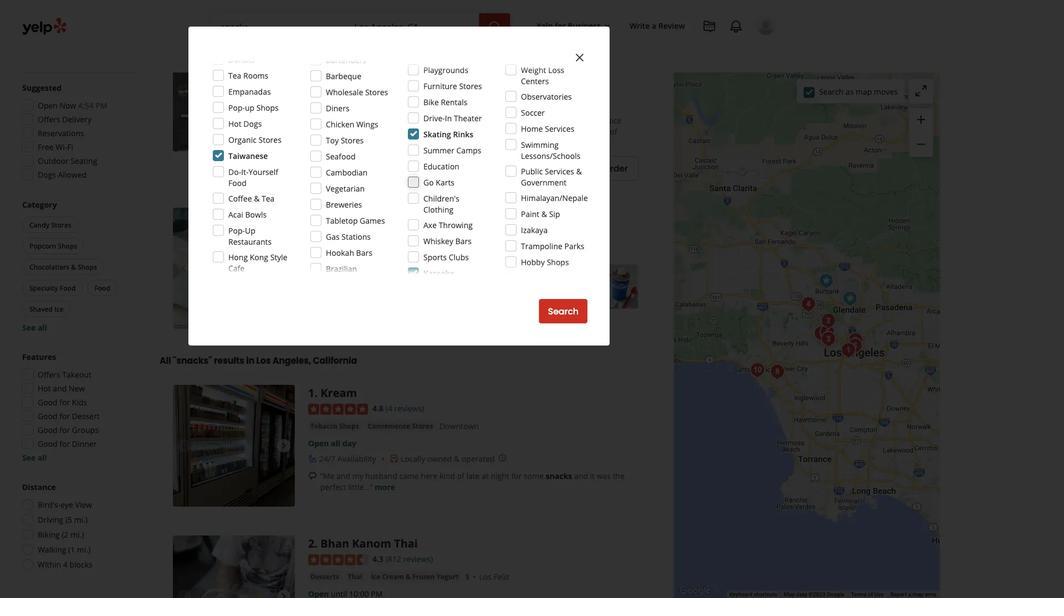 Task type: describe. For each thing, give the bounding box(es) containing it.
toy stores
[[326, 135, 364, 146]]

search for search
[[548, 305, 579, 318]]

furniture
[[423, 81, 457, 91]]

2 vertical spatial ice cream & frozen yogurt button
[[369, 572, 461, 583]]

trampoline
[[521, 241, 563, 251]]

seafood
[[326, 151, 356, 162]]

category
[[22, 199, 57, 210]]

stores for convenience stores
[[412, 422, 433, 431]]

notifications image
[[729, 20, 743, 33]]

juice bars & smoothies button
[[405, 65, 485, 76]]

free wi-fi
[[38, 142, 73, 152]]

1 vertical spatial ice cream & frozen yogurt link
[[308, 230, 400, 241]]

biking
[[38, 530, 60, 540]]

desserts button
[[308, 572, 341, 583]]

zoom out image
[[915, 138, 928, 151]]

start order link
[[570, 157, 639, 181]]

rinks
[[453, 129, 473, 139]]

0 vertical spatial more link
[[388, 138, 409, 148]]

shaved
[[29, 305, 53, 314]]

yogurt for bottom ice cream & frozen yogurt button
[[437, 572, 459, 582]]

sports clubs
[[423, 252, 469, 262]]

home services inside 'link'
[[296, 49, 349, 60]]

0 vertical spatial delivery
[[62, 114, 91, 124]]

next image for dairy queen/orange julius treat ctr image to the left
[[277, 263, 290, 276]]

karts
[[436, 177, 455, 188]]

feliz
[[494, 572, 509, 583]]

chocolatiers & shops button
[[22, 259, 104, 275]]

chicken
[[326, 119, 354, 129]]

good for good for dessert
[[38, 411, 57, 422]]

restaurants inside search dialog
[[228, 236, 272, 247]]

cream for middle ice cream & frozen yogurt link
[[322, 230, 343, 240]]

with
[[550, 115, 566, 126]]

0 vertical spatial ice cream & frozen yogurt button
[[308, 65, 400, 76]]

88 hotdog & juicy image
[[818, 328, 840, 351]]

& down (812 reviews)
[[406, 572, 411, 582]]

projects image
[[703, 20, 716, 33]]

sunny blue image
[[767, 361, 789, 383]]

wholesale stores
[[326, 87, 388, 97]]

(4 reviews) link
[[386, 403, 424, 415]]

kream link
[[321, 386, 357, 401]]

queen/orange
[[341, 208, 422, 223]]

4.6 star rating image
[[308, 49, 368, 60]]

juice bars & smoothies link
[[405, 65, 485, 76]]

barbeque
[[326, 71, 361, 81]]

up
[[245, 225, 255, 236]]

grab-
[[319, 98, 340, 109]]

dining
[[419, 98, 442, 109]]

previous image for kream image
[[177, 440, 191, 453]]

(812
[[386, 555, 401, 565]]

1 vertical spatial of
[[457, 471, 464, 482]]

bike
[[423, 97, 439, 107]]

more for more link to the bottom
[[375, 482, 395, 493]]

16 twenty four seven availability v2 image
[[308, 455, 317, 464]]

order
[[603, 163, 628, 175]]

ctr
[[491, 208, 508, 223]]

disappointed
[[501, 115, 548, 126]]

restaurants link
[[210, 40, 287, 72]]

bike rentals
[[423, 97, 468, 107]]

zoom in image
[[915, 113, 928, 126]]

1 horizontal spatial dairy queen/orange julius treat ctr image
[[815, 270, 838, 292]]

good for dessert
[[38, 411, 100, 422]]

usually
[[429, 126, 455, 137]]

flavor factory candy image
[[839, 288, 861, 310]]

now
[[60, 100, 76, 111]]

services inside public services & government
[[545, 166, 574, 177]]

los feliz
[[479, 572, 509, 583]]

hot dogs inside button
[[492, 66, 522, 75]]

open for open now 4:54 pm
[[38, 100, 58, 111]]

map for error
[[913, 592, 924, 598]]

outdoor seating
[[38, 155, 97, 166]]

levain bakery - larchmont village image
[[810, 323, 833, 345]]

loss
[[548, 65, 564, 75]]

artificial
[[320, 138, 349, 148]]

1 horizontal spatial 88 hotdog & juicy image
[[818, 328, 840, 351]]

3 slideshow element from the top
[[173, 386, 295, 508]]

16 checkmark v2 image
[[308, 164, 317, 173]]

restaurants inside 'restaurants' 'link'
[[219, 49, 262, 60]]

for for groups
[[59, 425, 70, 435]]

1 vertical spatial tea
[[262, 193, 275, 204]]

good for good for kids
[[38, 397, 57, 408]]

diners
[[326, 103, 350, 113]]

children's clothing
[[423, 193, 460, 215]]

hot inside hot dogs button
[[492, 66, 504, 75]]

grab-and-go
[[319, 98, 365, 109]]

map
[[784, 592, 795, 598]]

cambodian
[[326, 167, 368, 178]]

mi.) for biking (2 mi.)
[[70, 530, 84, 540]]

yelp for business button
[[532, 16, 616, 35]]

kream image
[[838, 340, 860, 362]]

convenience stores button
[[366, 421, 435, 432]]

bars for juice
[[425, 66, 440, 75]]

it
[[590, 471, 595, 482]]

1 vertical spatial delivery
[[391, 164, 418, 173]]

search button
[[539, 299, 588, 324]]

& left sip
[[542, 209, 547, 219]]

trampoline parks
[[521, 241, 584, 251]]

2 vertical spatial dogs
[[38, 169, 56, 180]]

for for dessert
[[59, 411, 70, 422]]

1 horizontal spatial los
[[479, 572, 492, 583]]

group containing category
[[20, 199, 137, 333]]

start order
[[580, 163, 628, 175]]

home inside home services 'link'
[[296, 49, 318, 60]]

1 horizontal spatial takeout
[[438, 164, 464, 173]]

seating
[[348, 164, 372, 173]]

close image
[[573, 51, 586, 64]]

gas
[[326, 231, 340, 242]]

expand map image
[[915, 84, 928, 98]]

karaoke
[[423, 268, 454, 279]]

1 vertical spatial all
[[331, 438, 340, 449]]

0 vertical spatial ice cream & frozen yogurt link
[[308, 65, 400, 76]]

offers for offers takeout
[[38, 369, 60, 380]]

4:54
[[78, 100, 94, 111]]

mario kart snack station image
[[798, 294, 820, 316]]

16 info v2 image
[[244, 1, 253, 10]]

& down bartenders
[[345, 66, 350, 75]]

always
[[447, 115, 472, 126]]

bhan kanom thai image
[[173, 536, 295, 599]]

previous image
[[177, 84, 191, 98]]

sweet
[[487, 126, 508, 137]]

2 horizontal spatial of
[[868, 592, 873, 598]]

stores for candy stores
[[51, 220, 71, 229]]

have
[[351, 115, 371, 126]]

for for kids
[[59, 397, 70, 408]]

paint & sip
[[521, 209, 560, 219]]

8:00
[[349, 247, 365, 258]]

sip
[[549, 209, 560, 219]]

stores for organic stores
[[259, 134, 281, 145]]

1 vertical spatial services
[[545, 123, 574, 134]]

hot dogs inside search dialog
[[228, 118, 262, 129]]

specialty
[[29, 284, 58, 293]]

reviews) for 1 . kream
[[394, 404, 424, 414]]

mi.) for walking (1 mi.)
[[77, 545, 91, 555]]

frozen for bottommost ice cream & frozen yogurt link
[[412, 572, 435, 582]]

open for open until 10:00 pm
[[308, 83, 329, 93]]

business categories element
[[210, 40, 776, 72]]

& up furniture on the left top of page
[[441, 66, 446, 75]]

and up good for kids
[[53, 383, 67, 394]]

outdoor for outdoor seating
[[319, 164, 346, 173]]

1 horizontal spatial thai
[[394, 536, 418, 552]]

the inside and it was the perfect little..."
[[613, 471, 625, 482]]

specialty food
[[29, 284, 76, 293]]

tobacco
[[310, 422, 338, 431]]

allowed
[[58, 169, 87, 180]]

cream for the top ice cream & frozen yogurt link
[[322, 66, 343, 75]]

. for 1
[[315, 386, 318, 401]]

day
[[342, 438, 356, 449]]

24 chevron down v2 image
[[351, 48, 364, 61]]

pop- for up
[[228, 102, 245, 113]]

eye
[[61, 500, 73, 510]]

they're
[[560, 126, 585, 137]]

dogs inside button
[[506, 66, 522, 75]]

treat
[[459, 208, 488, 223]]

& right gas
[[345, 230, 350, 240]]

candy stores
[[29, 220, 71, 229]]

see for category
[[22, 322, 36, 333]]

0 horizontal spatial dairy queen/orange julius treat ctr image
[[173, 208, 295, 330]]

thai inside 'button'
[[348, 572, 362, 582]]

see for features
[[22, 453, 36, 463]]

for for business
[[555, 20, 566, 31]]

desserts link
[[308, 572, 341, 583]]

"snacks"
[[173, 355, 212, 367]]

search image
[[488, 21, 501, 34]]

4.3 star rating image
[[308, 555, 368, 566]]

report a map error link
[[891, 592, 937, 598]]

and inside and it was the perfect little..."
[[574, 471, 588, 482]]

yogurt for the top ice cream & frozen yogurt button
[[376, 66, 398, 75]]

slightly
[[474, 115, 499, 126]]

view
[[75, 500, 92, 510]]

all for features
[[38, 453, 47, 463]]

rentals
[[441, 97, 468, 107]]

services inside 'link'
[[320, 49, 349, 60]]

4.3 link
[[372, 554, 383, 565]]

stores for furniture stores
[[459, 81, 482, 91]]

the inside "where have u been juicy?!?! i'm always slightly disappointed with smoothie/juice places because the drinks are usually way too sweet and taste like they're made of artificial syrups.…"
[[377, 126, 389, 137]]

frozen for the top ice cream & frozen yogurt link
[[352, 66, 374, 75]]

shops for popcorn shops
[[58, 241, 77, 251]]

driving
[[38, 515, 63, 525]]

0 vertical spatial los
[[256, 355, 271, 367]]

pm for open until 8:00 pm
[[367, 247, 378, 258]]

healthy dining
[[390, 98, 442, 109]]

group containing suggested
[[19, 82, 137, 183]]

acai
[[228, 209, 243, 220]]

1 slideshow element from the top
[[173, 30, 295, 152]]

kanom
[[352, 536, 391, 552]]

offers delivery
[[38, 114, 91, 124]]

smoothie/juice
[[568, 115, 622, 126]]

next image for kream image
[[277, 440, 290, 453]]

candy stores button
[[22, 217, 79, 233]]

paint
[[521, 209, 540, 219]]

until for until 10:00 pm
[[331, 83, 347, 93]]

more for more link to the top
[[388, 138, 409, 148]]

rooms
[[243, 70, 268, 81]]

kream image
[[173, 386, 295, 508]]

hot dogs button
[[490, 65, 524, 76]]

next image
[[277, 591, 290, 599]]

style
[[270, 252, 288, 262]]

until for until 8:00 pm
[[331, 247, 347, 258]]

yelp for business
[[537, 20, 601, 31]]

food inside do-it-yourself food
[[228, 178, 247, 188]]

& right owned
[[454, 454, 460, 464]]

himalayan/nepalese
[[521, 193, 596, 203]]

16 speech v2 image
[[308, 472, 317, 481]]

1
[[308, 386, 315, 401]]

2 vertical spatial ice cream & frozen yogurt link
[[369, 572, 461, 583]]



Task type: vqa. For each thing, say whether or not it's contained in the screenshot.
16 Speech V2 image
yes



Task type: locate. For each thing, give the bounding box(es) containing it.
group containing features
[[19, 351, 137, 463]]

hot up good for kids
[[38, 383, 51, 394]]

1 vertical spatial 88 hotdog & juicy image
[[818, 328, 840, 351]]

izakaya
[[521, 225, 548, 235]]

0 vertical spatial offers
[[38, 114, 60, 124]]

user actions element
[[528, 14, 792, 82]]

1 vertical spatial yogurt
[[376, 230, 398, 240]]

2 vertical spatial cream
[[382, 572, 404, 582]]

ice right 'shaved' at left bottom
[[54, 305, 64, 314]]

1 vertical spatial ice cream & frozen yogurt button
[[308, 230, 400, 241]]

for down hot and new
[[59, 397, 70, 408]]

frozen
[[352, 66, 374, 75], [352, 230, 374, 240], [412, 572, 435, 582]]

1 vertical spatial pm
[[96, 100, 107, 111]]

next image down style
[[277, 263, 290, 276]]

bird's-eye view
[[38, 500, 92, 510]]

shops down trampoline parks
[[547, 257, 569, 267]]

1 vertical spatial mi.)
[[70, 530, 84, 540]]

stores down (4 reviews)
[[412, 422, 433, 431]]

whiskey
[[423, 236, 453, 246]]

report
[[891, 592, 907, 598]]

0 horizontal spatial hot dogs
[[228, 118, 262, 129]]

1 horizontal spatial delivery
[[391, 164, 418, 173]]

(812 reviews)
[[386, 555, 433, 565]]

1 vertical spatial until
[[331, 247, 347, 258]]

of left late
[[457, 471, 464, 482]]

see up distance
[[22, 453, 36, 463]]

1 . from the top
[[315, 386, 318, 401]]

previous image for dairy queen/orange julius treat ctr image to the left
[[177, 263, 191, 276]]

hobby shops
[[521, 257, 569, 267]]

ice for middle ice cream & frozen yogurt link
[[310, 230, 320, 240]]

2 vertical spatial all
[[38, 453, 47, 463]]

0 horizontal spatial food
[[60, 284, 76, 293]]

pm inside group
[[96, 100, 107, 111]]

of inside "where have u been juicy?!?! i'm always slightly disappointed with smoothie/juice places because the drinks are usually way too sweet and taste like they're made of artificial syrups.…"
[[610, 126, 617, 137]]

until down barbeque
[[331, 83, 347, 93]]

of left "use"
[[868, 592, 873, 598]]

0 horizontal spatial search
[[548, 305, 579, 318]]

stores inside candy stores button
[[51, 220, 71, 229]]

dogs inside search dialog
[[244, 118, 262, 129]]

16 grab and go v2 image
[[308, 99, 317, 108]]

4 good from the top
[[38, 439, 57, 449]]

go karts
[[423, 177, 455, 188]]

group
[[19, 82, 137, 183], [909, 108, 933, 157], [20, 199, 137, 333], [19, 351, 137, 463]]

a right report in the bottom of the page
[[908, 592, 911, 598]]

ice down 4.6 star rating image
[[310, 66, 320, 75]]

california
[[313, 355, 357, 367]]

mi.) right (2
[[70, 530, 84, 540]]

google
[[827, 592, 844, 598]]

good for good for dinner
[[38, 439, 57, 449]]

for for dinner
[[59, 439, 70, 449]]

1 vertical spatial home
[[521, 123, 543, 134]]

ice cream & frozen yogurt link down (812 reviews)
[[369, 572, 461, 583]]

0 vertical spatial mi.)
[[74, 515, 88, 525]]

google image
[[677, 584, 713, 599]]

1 vertical spatial hot
[[228, 118, 242, 129]]

specialty food button
[[22, 280, 83, 297]]

shops for tobacco shops
[[339, 422, 359, 431]]

wow choripan image
[[816, 322, 839, 344]]

0 horizontal spatial bars
[[356, 247, 372, 258]]

ice cream & frozen yogurt for the top ice cream & frozen yogurt button
[[310, 66, 398, 75]]

and-
[[340, 98, 356, 109]]

hong
[[228, 252, 248, 262]]

shops up food button
[[78, 262, 97, 272]]

0 vertical spatial see all button
[[22, 322, 47, 333]]

brazilian
[[326, 264, 357, 274]]

lessons/schools
[[521, 150, 581, 161]]

. left the kream on the bottom of the page
[[315, 386, 318, 401]]

2 vertical spatial of
[[868, 592, 873, 598]]

all for category
[[38, 322, 47, 333]]

4.8 star rating image
[[308, 404, 368, 415]]

late
[[466, 471, 480, 482]]

pop- for up
[[228, 225, 245, 236]]

1 see all button from the top
[[22, 322, 47, 333]]

throwing
[[439, 220, 473, 230]]

2 see all from the top
[[22, 453, 47, 463]]

popcorn shops button
[[22, 238, 84, 254]]

search for search as map moves
[[819, 86, 844, 97]]

0 vertical spatial until
[[331, 83, 347, 93]]

None search field
[[212, 13, 512, 40]]

ice down 4.3
[[371, 572, 381, 582]]

2 see from the top
[[22, 453, 36, 463]]

delivery left 16 checkmark v2 image
[[391, 164, 418, 173]]

offers for offers delivery
[[38, 114, 60, 124]]

1 until from the top
[[331, 83, 347, 93]]

pm right the 4:54
[[96, 100, 107, 111]]

vegetarian
[[326, 183, 365, 194]]

yogurt left the $
[[437, 572, 459, 582]]

sunny blue image
[[747, 359, 769, 382]]

3 previous image from the top
[[177, 591, 191, 599]]

reservations
[[38, 128, 84, 138]]

2 . from the top
[[315, 536, 318, 552]]

ice cream & frozen yogurt for the middle ice cream & frozen yogurt button
[[310, 230, 398, 240]]

0 vertical spatial the
[[377, 126, 389, 137]]

ice cream & frozen yogurt down bartenders
[[310, 66, 398, 75]]

1 horizontal spatial outdoor
[[319, 164, 346, 173]]

ice for bottommost ice cream & frozen yogurt link
[[371, 572, 381, 582]]

see all button for features
[[22, 453, 47, 463]]

reviews) right (812 in the bottom of the page
[[403, 555, 433, 565]]

2 see all button from the top
[[22, 453, 47, 463]]

see down 'shaved' at left bottom
[[22, 322, 36, 333]]

(812 reviews) link
[[386, 554, 433, 565]]

and left my
[[336, 471, 350, 482]]

more link down drinks on the left of the page
[[388, 138, 409, 148]]

0 vertical spatial services
[[320, 49, 349, 60]]

0 horizontal spatial 88 hotdog & juicy image
[[173, 30, 295, 152]]

pop- down acai
[[228, 225, 245, 236]]

home services up swimming
[[521, 123, 574, 134]]

hookah
[[326, 247, 354, 258]]

home
[[296, 49, 318, 60], [521, 123, 543, 134]]

tea rooms
[[228, 70, 268, 81]]

1 horizontal spatial home services
[[521, 123, 574, 134]]

kind
[[440, 471, 455, 482]]

home inside search dialog
[[521, 123, 543, 134]]

0 vertical spatial tea
[[228, 70, 241, 81]]

camps
[[456, 145, 481, 155]]

1 vertical spatial more link
[[375, 482, 395, 493]]

hot inside search dialog
[[228, 118, 242, 129]]

& right chocolatiers
[[71, 262, 76, 272]]

cream down bartenders
[[322, 66, 343, 75]]

hot right smoothies
[[492, 66, 504, 75]]

0 horizontal spatial tea
[[228, 70, 241, 81]]

for down good for groups
[[59, 439, 70, 449]]

playgrounds
[[423, 65, 468, 75]]

search down hobby shops at the top of page
[[548, 305, 579, 318]]

coffee & tea
[[228, 193, 275, 204]]

0 horizontal spatial takeout
[[62, 369, 91, 380]]

pm for open now 4:54 pm
[[96, 100, 107, 111]]

0 horizontal spatial home services
[[296, 49, 349, 60]]

dairy queen/orange julius treat ctr image
[[173, 208, 295, 330], [815, 270, 838, 292]]

open down gas
[[308, 247, 329, 258]]

offers up hot and new
[[38, 369, 60, 380]]

home services inside search dialog
[[521, 123, 574, 134]]

option group containing distance
[[19, 482, 137, 574]]

0 horizontal spatial home
[[296, 49, 318, 60]]

0 horizontal spatial a
[[652, 20, 657, 31]]

open up 16 grab and go v2 image
[[308, 83, 329, 93]]

ice
[[310, 66, 320, 75], [310, 230, 320, 240], [54, 305, 64, 314], [371, 572, 381, 582]]

good for dinner
[[38, 439, 97, 449]]

home services up barbeque
[[296, 49, 349, 60]]

reviews)
[[394, 404, 424, 414], [403, 555, 433, 565]]

2 next image from the top
[[277, 440, 290, 453]]

cream for bottommost ice cream & frozen yogurt link
[[382, 572, 404, 582]]

1 next image from the top
[[277, 263, 290, 276]]

0 vertical spatial see
[[22, 322, 36, 333]]

mi.) for driving (5 mi.)
[[74, 515, 88, 525]]

1 pop- from the top
[[228, 102, 245, 113]]

bars for hookah
[[356, 247, 372, 258]]

a right write
[[652, 20, 657, 31]]

1 vertical spatial previous image
[[177, 440, 191, 453]]

home services
[[296, 49, 349, 60], [521, 123, 574, 134]]

1 horizontal spatial home
[[521, 123, 543, 134]]

ice cream & frozen yogurt button down bartenders
[[308, 65, 400, 76]]

2 vertical spatial mi.)
[[77, 545, 91, 555]]

food button
[[87, 280, 117, 297]]

2 offers from the top
[[38, 369, 60, 380]]

1 horizontal spatial hot dogs
[[492, 66, 522, 75]]

2 vertical spatial previous image
[[177, 591, 191, 599]]

2 vertical spatial yogurt
[[437, 572, 459, 582]]

search inside button
[[548, 305, 579, 318]]

2 horizontal spatial bars
[[455, 236, 472, 246]]

restaurants up tea rooms
[[219, 49, 262, 60]]

slideshow element
[[173, 30, 295, 152], [173, 208, 295, 330], [173, 386, 295, 508], [173, 536, 295, 599]]

and inside "where have u been juicy?!?! i'm always slightly disappointed with smoothie/juice places because the drinks are usually way too sweet and taste like they're made of artificial syrups.…"
[[510, 126, 524, 137]]

0 vertical spatial more
[[388, 138, 409, 148]]

(2
[[62, 530, 68, 540]]

& inside public services & government
[[576, 166, 582, 177]]

wholesale
[[326, 87, 363, 97]]

0 vertical spatial home
[[296, 49, 318, 60]]

bars inside button
[[425, 66, 440, 75]]

1 vertical spatial home services
[[521, 123, 574, 134]]

4 slideshow element from the top
[[173, 536, 295, 599]]

open inside group
[[38, 100, 58, 111]]

availability
[[337, 454, 376, 464]]

0 vertical spatial frozen
[[352, 66, 374, 75]]

driving (5 mi.)
[[38, 515, 88, 525]]

for right night
[[511, 471, 522, 482]]

home down the soccer
[[521, 123, 543, 134]]

delivery
[[62, 114, 91, 124], [391, 164, 418, 173]]

pm for open until 10:00 pm
[[371, 83, 383, 93]]

chicken wings
[[326, 119, 378, 129]]

stores up u
[[365, 87, 388, 97]]

children's
[[423, 193, 460, 204]]

0 vertical spatial thai
[[394, 536, 418, 552]]

©2023
[[809, 592, 826, 598]]

mi.) right (1
[[77, 545, 91, 555]]

1 vertical spatial pop-
[[228, 225, 245, 236]]

see all for category
[[22, 322, 47, 333]]

up
[[245, 102, 255, 113]]

ice cream & frozen yogurt down (812 reviews)
[[371, 572, 459, 582]]

until up brazilian
[[331, 247, 347, 258]]

services up barbeque
[[320, 49, 349, 60]]

reviews) up convenience stores
[[394, 404, 424, 414]]

cream
[[322, 66, 343, 75], [322, 230, 343, 240], [382, 572, 404, 582]]

a for report
[[908, 592, 911, 598]]

0 vertical spatial see all
[[22, 322, 47, 333]]

2 vertical spatial ice cream & frozen yogurt
[[371, 572, 459, 582]]

hot dogs up organic
[[228, 118, 262, 129]]

0 vertical spatial .
[[315, 386, 318, 401]]

0 vertical spatial cream
[[322, 66, 343, 75]]

& up bowls
[[254, 193, 260, 204]]

my
[[352, 471, 363, 482]]

owned
[[427, 454, 452, 464]]

0 vertical spatial hot dogs
[[492, 66, 522, 75]]

empanadas
[[228, 86, 271, 97]]

outdoor down free wi-fi
[[38, 155, 69, 166]]

pm right 10:00
[[371, 83, 383, 93]]

1 horizontal spatial food
[[94, 284, 110, 293]]

bars for whiskey
[[455, 236, 472, 246]]

stores down smoothies
[[459, 81, 482, 91]]

info icon image
[[445, 98, 454, 107], [445, 98, 454, 107], [498, 454, 507, 463], [498, 454, 507, 463]]

0 vertical spatial map
[[856, 86, 872, 97]]

hot dogs up centers
[[492, 66, 522, 75]]

reviews) for 2 . bhan kanom thai
[[403, 555, 433, 565]]

ice cream & frozen yogurt button down (812 reviews)
[[369, 572, 461, 583]]

for inside button
[[555, 20, 566, 31]]

.
[[315, 386, 318, 401], [315, 536, 318, 552]]

1 vertical spatial offers
[[38, 369, 60, 380]]

dogs down outdoor seating
[[38, 169, 56, 180]]

0 horizontal spatial the
[[377, 126, 389, 137]]

0 vertical spatial dogs
[[506, 66, 522, 75]]

0 vertical spatial a
[[652, 20, 657, 31]]

search dialog
[[0, 0, 1064, 599]]

stores inside convenience stores button
[[412, 422, 433, 431]]

furniture stores
[[423, 81, 482, 91]]

see all for features
[[22, 453, 47, 463]]

ice cream & frozen yogurt button down tabletop games
[[308, 230, 400, 241]]

0 vertical spatial ice cream & frozen yogurt
[[310, 66, 398, 75]]

1 good from the top
[[38, 397, 57, 408]]

shortcuts
[[754, 592, 777, 598]]

option group
[[19, 482, 137, 574]]

see all button for category
[[22, 322, 47, 333]]

cream down "tabletop"
[[322, 230, 343, 240]]

keyboard shortcuts button
[[729, 591, 777, 599]]

a for write
[[652, 20, 657, 31]]

good for kids
[[38, 397, 87, 408]]

(5
[[65, 515, 72, 525]]

stores for toy stores
[[341, 135, 364, 146]]

2 horizontal spatial dogs
[[506, 66, 522, 75]]

map region
[[618, 0, 1044, 599]]

1 vertical spatial a
[[908, 592, 911, 598]]

good up good for dinner
[[38, 425, 57, 435]]

pop- down empanadas
[[228, 102, 245, 113]]

16 locally owned v2 image
[[390, 455, 399, 464]]

1 vertical spatial see all
[[22, 453, 47, 463]]

1 vertical spatial dogs
[[244, 118, 262, 129]]

terms of use
[[851, 592, 884, 598]]

1 vertical spatial cream
[[322, 230, 343, 240]]

here
[[421, 471, 438, 482]]

2 previous image from the top
[[177, 440, 191, 453]]

"me and my husband came here kind of late at night for some snacks
[[320, 471, 572, 482]]

2 slideshow element from the top
[[173, 208, 295, 330]]

2 vertical spatial services
[[545, 166, 574, 177]]

a
[[652, 20, 657, 31], [908, 592, 911, 598]]

and it was the perfect little..."
[[320, 471, 625, 493]]

hobby
[[521, 257, 545, 267]]

next image left open all day
[[277, 440, 290, 453]]

1 vertical spatial the
[[613, 471, 625, 482]]

ice for the top ice cream & frozen yogurt link
[[310, 66, 320, 75]]

2
[[308, 536, 315, 552]]

1 previous image from the top
[[177, 263, 191, 276]]

16 chevron down v2 image
[[603, 21, 612, 30]]

features
[[22, 352, 56, 362]]

0 horizontal spatial los
[[256, 355, 271, 367]]

thai up (812 reviews) 'link'
[[394, 536, 418, 552]]

los left "feliz"
[[479, 572, 492, 583]]

and left it
[[574, 471, 588, 482]]

24/7
[[319, 454, 335, 464]]

0 vertical spatial 88 hotdog & juicy image
[[173, 30, 295, 152]]

next image
[[277, 263, 290, 276], [277, 440, 290, 453]]

more down drinks on the left of the page
[[388, 138, 409, 148]]

katsu sando image
[[845, 330, 867, 352]]

open for open until 8:00 pm
[[308, 247, 329, 258]]

stores for wholesale stores
[[365, 87, 388, 97]]

pop- inside pop-up restaurants
[[228, 225, 245, 236]]

0 horizontal spatial hot
[[38, 383, 51, 394]]

all down 'shaved' at left bottom
[[38, 322, 47, 333]]

0 vertical spatial search
[[819, 86, 844, 97]]

0 horizontal spatial dogs
[[38, 169, 56, 180]]

0 vertical spatial home services
[[296, 49, 349, 60]]

ice cream & frozen yogurt for bottom ice cream & frozen yogurt button
[[371, 572, 459, 582]]

pm right the 8:00
[[367, 247, 378, 258]]

more link down husband
[[375, 482, 395, 493]]

& down the lessons/schools
[[576, 166, 582, 177]]

kaminari gyoza bar image
[[844, 335, 866, 357]]

1 vertical spatial los
[[479, 572, 492, 583]]

16 speech v2 image
[[308, 117, 317, 125]]

0 horizontal spatial thai
[[348, 572, 362, 582]]

2 until from the top
[[331, 247, 347, 258]]

outdoor for outdoor seating
[[38, 155, 69, 166]]

2 good from the top
[[38, 411, 57, 422]]

walking (1 mi.)
[[38, 545, 91, 555]]

drive-in theater
[[423, 113, 482, 123]]

for up good for dinner
[[59, 425, 70, 435]]

frozen for middle ice cream & frozen yogurt link
[[352, 230, 374, 240]]

1 vertical spatial search
[[548, 305, 579, 318]]

tea down donuts at the top of the page
[[228, 70, 241, 81]]

bars down stations
[[356, 247, 372, 258]]

juice bars & smoothies
[[407, 66, 483, 75]]

1 see all from the top
[[22, 322, 47, 333]]

0 vertical spatial pop-
[[228, 102, 245, 113]]

open for open all day
[[308, 438, 329, 449]]

good for good for groups
[[38, 425, 57, 435]]

all down good for dinner
[[38, 453, 47, 463]]

bhan
[[321, 536, 349, 552]]

offers takeout
[[38, 369, 91, 380]]

&
[[345, 66, 350, 75], [441, 66, 446, 75], [576, 166, 582, 177], [254, 193, 260, 204], [542, 209, 547, 219], [345, 230, 350, 240], [71, 262, 76, 272], [454, 454, 460, 464], [406, 572, 411, 582]]

because
[[345, 126, 375, 137]]

2 pop- from the top
[[228, 225, 245, 236]]

2 vertical spatial pm
[[367, 247, 378, 258]]

more down husband
[[375, 482, 395, 493]]

1 vertical spatial next image
[[277, 440, 290, 453]]

delivery down open now 4:54 pm
[[62, 114, 91, 124]]

1 vertical spatial thai
[[348, 572, 362, 582]]

88 hotdog & juicy image
[[173, 30, 295, 152], [818, 328, 840, 351]]

operated
[[462, 454, 495, 464]]

0 horizontal spatial outdoor
[[38, 155, 69, 166]]

bars right juice at the top left of page
[[425, 66, 440, 75]]

all left day
[[331, 438, 340, 449]]

terms of use link
[[851, 592, 884, 598]]

0 horizontal spatial of
[[457, 471, 464, 482]]

reviews) inside 'link'
[[403, 555, 433, 565]]

1 see from the top
[[22, 322, 36, 333]]

map for moves
[[856, 86, 872, 97]]

dogs
[[506, 66, 522, 75], [244, 118, 262, 129], [38, 169, 56, 180]]

search left the as
[[819, 86, 844, 97]]

dogs up centers
[[506, 66, 522, 75]]

home services link
[[287, 40, 373, 72]]

for right yelp
[[555, 20, 566, 31]]

in
[[445, 113, 452, 123]]

outdoor down "seafood"
[[319, 164, 346, 173]]

shops right up
[[257, 102, 279, 113]]

3 good from the top
[[38, 425, 57, 435]]

1 vertical spatial .
[[315, 536, 318, 552]]

was
[[597, 471, 611, 482]]

restaurants
[[219, 49, 262, 60], [228, 236, 272, 247]]

groups
[[72, 425, 99, 435]]

16 checkmark v2 image
[[427, 164, 435, 173]]

0 vertical spatial next image
[[277, 263, 290, 276]]

see all up distance
[[22, 453, 47, 463]]

open until 8:00 pm
[[308, 247, 378, 258]]

1 vertical spatial see all button
[[22, 453, 47, 463]]

offers up reservations
[[38, 114, 60, 124]]

services down the lessons/schools
[[545, 166, 574, 177]]

bhan kanom thai image
[[818, 310, 840, 332]]

dogs down pop-up shops
[[244, 118, 262, 129]]

map right the as
[[856, 86, 872, 97]]

keyboard shortcuts
[[729, 592, 777, 598]]

. for 2
[[315, 536, 318, 552]]

good down good for kids
[[38, 411, 57, 422]]

los right in
[[256, 355, 271, 367]]

0 vertical spatial takeout
[[438, 164, 464, 173]]

blocks
[[70, 560, 92, 570]]

1 offers from the top
[[38, 114, 60, 124]]

see all button up distance
[[22, 453, 47, 463]]

1 horizontal spatial tea
[[262, 193, 275, 204]]

1 vertical spatial bars
[[455, 236, 472, 246]]

shops for hobby shops
[[547, 257, 569, 267]]

1 horizontal spatial dogs
[[244, 118, 262, 129]]

dairy queen/orange julius treat ctr
[[308, 208, 508, 223]]

0 horizontal spatial map
[[856, 86, 872, 97]]

1 vertical spatial frozen
[[352, 230, 374, 240]]

bowls
[[245, 209, 267, 220]]

. left bhan
[[315, 536, 318, 552]]

open down suggested
[[38, 100, 58, 111]]

the down u
[[377, 126, 389, 137]]

for down good for kids
[[59, 411, 70, 422]]

previous image for bhan kanom thai image
[[177, 591, 191, 599]]

the right was
[[613, 471, 625, 482]]

results
[[214, 355, 244, 367]]

shops up the chocolatiers & shops
[[58, 241, 77, 251]]

yogurt for the middle ice cream & frozen yogurt button
[[376, 230, 398, 240]]

previous image
[[177, 263, 191, 276], [177, 440, 191, 453], [177, 591, 191, 599]]

yogurt left juice at the top left of page
[[376, 66, 398, 75]]



